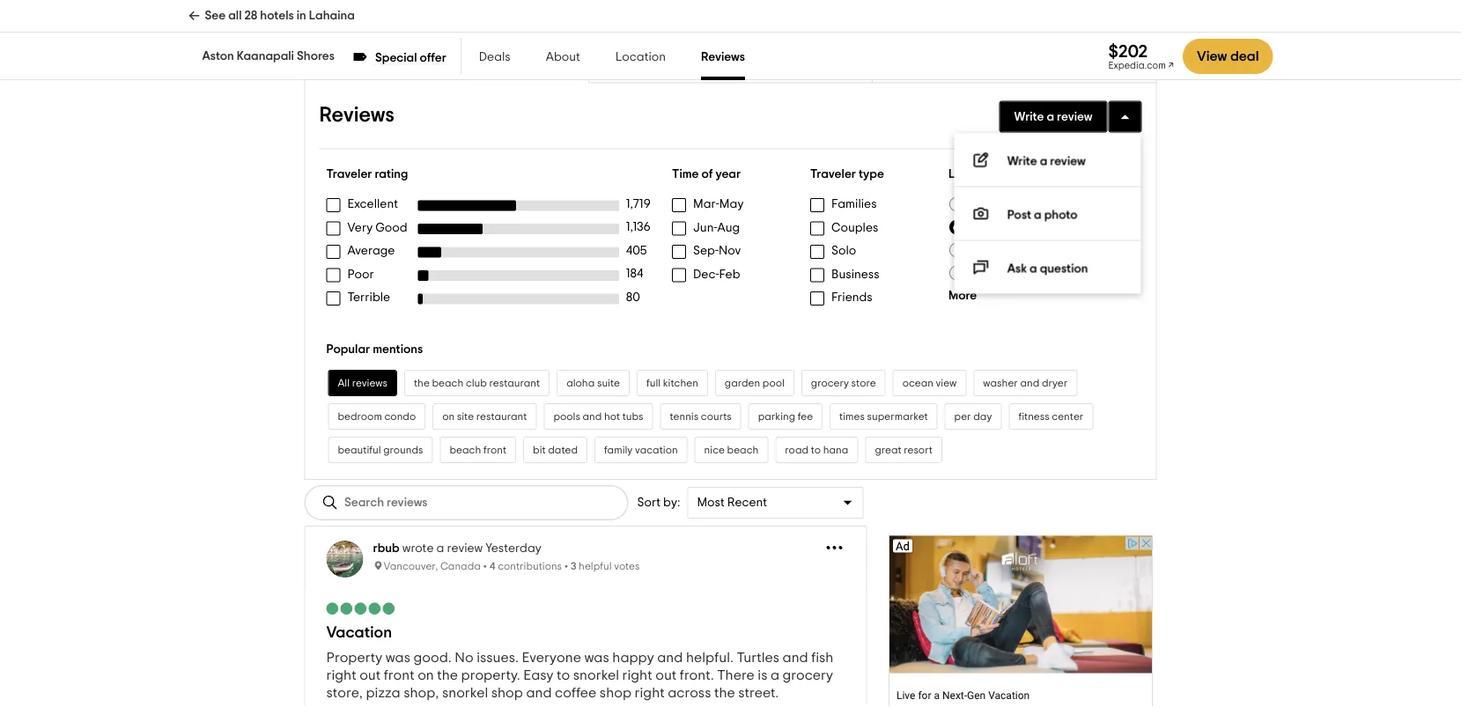 Task type: locate. For each thing, give the bounding box(es) containing it.
nice
[[704, 445, 725, 456]]

beach left club on the left of page
[[432, 378, 464, 389]]

garden pool button
[[715, 370, 795, 397]]

beach inside 'the beach club restaurant' button
[[432, 378, 464, 389]]

1 horizontal spatial traveler
[[811, 168, 856, 180]]

1 horizontal spatial reviews
[[425, 54, 469, 66]]

) right post
[[1046, 221, 1049, 233]]

0 horizontal spatial traveler
[[326, 168, 372, 180]]

fee
[[798, 411, 813, 422]]

1 was from the left
[[386, 651, 411, 665]]

0 horizontal spatial reviews
[[319, 105, 395, 126]]

0 vertical spatial restaurant
[[489, 378, 540, 389]]

aston kaanapali shores
[[202, 50, 335, 63]]

0 vertical spatial snorkel
[[573, 669, 619, 683]]

the up condo
[[414, 378, 430, 389]]

0 horizontal spatial shop
[[491, 686, 523, 700]]

a
[[1047, 110, 1055, 123], [1040, 155, 1048, 168], [1034, 209, 1042, 221], [1030, 263, 1038, 275], [437, 543, 444, 555], [771, 669, 780, 683]]

1 vertical spatial write
[[1008, 155, 1038, 168]]

(
[[1050, 198, 1053, 210], [1013, 221, 1016, 233], [1031, 266, 1034, 279]]

2 traveler from the left
[[811, 168, 856, 180]]

families
[[832, 198, 877, 210]]

and left the dryer
[[1021, 378, 1040, 389]]

0 horizontal spatial out
[[360, 669, 381, 683]]

1 vertical spatial all
[[338, 378, 350, 389]]

1 horizontal spatial all
[[970, 198, 984, 210]]

on site restaurant
[[442, 411, 527, 422]]

80
[[626, 291, 640, 304]]

review
[[1057, 110, 1093, 123], [1050, 155, 1086, 168], [447, 543, 483, 555]]

beach right the nice
[[727, 445, 759, 456]]

shop down the 'happy'
[[600, 686, 632, 700]]

1 vertical spatial )
[[1048, 266, 1051, 279]]

bit
[[533, 445, 546, 456]]

beach down site
[[450, 445, 481, 456]]

rbub wrote a review yesterday
[[373, 543, 542, 555]]

0 horizontal spatial front
[[384, 669, 415, 683]]

front inside button
[[484, 445, 507, 456]]

all for all reviews
[[338, 378, 350, 389]]

1 horizontal spatial shop
[[600, 686, 632, 700]]

1 horizontal spatial was
[[585, 651, 609, 665]]

about
[[546, 51, 580, 63]]

)
[[1046, 221, 1049, 233], [1048, 266, 1051, 279]]

feb
[[719, 268, 741, 281]]

family vacation button
[[595, 437, 688, 463]]

( for 3,447
[[1013, 221, 1016, 233]]

restaurant right site
[[476, 411, 527, 422]]

shop down property. on the bottom
[[491, 686, 523, 700]]

traveler
[[326, 168, 372, 180], [811, 168, 856, 180]]

0 vertical spatial on
[[442, 411, 455, 422]]

kitchen
[[663, 378, 699, 389]]

write a review
[[1014, 110, 1093, 123], [1008, 155, 1086, 168]]

across
[[668, 686, 711, 700]]

and left hot
[[583, 411, 602, 422]]

coffee
[[555, 686, 597, 700]]

the down there at the bottom
[[714, 686, 735, 700]]

in
[[297, 10, 306, 22]]

time of year
[[672, 168, 741, 180]]

0 horizontal spatial (
[[1013, 221, 1016, 233]]

all inside button
[[338, 378, 350, 389]]

shop
[[491, 686, 523, 700], [600, 686, 632, 700]]

3523
[[430, 36, 464, 52]]

1 horizontal spatial on
[[442, 411, 455, 422]]

1 vertical spatial on
[[418, 669, 434, 683]]

traveler for traveler rating
[[326, 168, 372, 180]]

parking fee button
[[749, 404, 823, 430]]

contributions
[[498, 562, 562, 572]]

0 vertical spatial )
[[1046, 221, 1049, 233]]

great
[[875, 445, 902, 456]]

per day button
[[945, 404, 1002, 430]]

all left reviews
[[338, 378, 350, 389]]

on left site
[[442, 411, 455, 422]]

0 horizontal spatial was
[[386, 651, 411, 665]]

was left the 'happy'
[[585, 651, 609, 665]]

0 vertical spatial grocery
[[811, 378, 849, 389]]

front down on site restaurant button on the left bottom of the page
[[484, 445, 507, 456]]

full
[[647, 378, 661, 389]]

dec-
[[693, 268, 719, 281]]

traveler up the excellent
[[326, 168, 372, 180]]

post a photo link
[[955, 187, 1141, 241]]

nice beach
[[704, 445, 759, 456]]

0 vertical spatial front
[[484, 445, 507, 456]]

store
[[852, 378, 876, 389]]

suite
[[597, 378, 620, 389]]

the beach club restaurant
[[414, 378, 540, 389]]

everyone
[[522, 651, 581, 665]]

club
[[466, 378, 487, 389]]

reviews right location
[[701, 51, 745, 63]]

1 horizontal spatial (
[[1031, 266, 1034, 279]]

on inside button
[[442, 411, 455, 422]]

reviews
[[352, 378, 388, 389]]

rating
[[375, 168, 408, 180]]

on up shop, on the bottom of page
[[418, 669, 434, 683]]

terrible
[[348, 292, 390, 304]]

0 vertical spatial all
[[970, 198, 984, 210]]

jun-
[[693, 222, 718, 234]]

$202
[[1109, 43, 1148, 60]]

beach front
[[450, 445, 507, 456]]

1 horizontal spatial out
[[656, 669, 677, 683]]

front up pizza
[[384, 669, 415, 683]]

pizza
[[366, 686, 401, 700]]

1 traveler from the left
[[326, 168, 372, 180]]

0 vertical spatial review
[[1057, 110, 1093, 123]]

1 horizontal spatial to
[[811, 445, 821, 456]]

) for japanese ( 36 )
[[1048, 266, 1051, 279]]

to right road
[[811, 445, 821, 456]]

ask a question
[[1008, 263, 1089, 275]]

vacation
[[326, 625, 392, 641]]

the down good.
[[437, 669, 458, 683]]

0 horizontal spatial on
[[418, 669, 434, 683]]

japanese ( 36 )
[[970, 266, 1051, 279]]

restaurant right club on the left of page
[[489, 378, 540, 389]]

mar-
[[693, 198, 720, 210]]

159
[[719, 36, 742, 52]]

) right ask
[[1048, 266, 1051, 279]]

aloha suite
[[567, 378, 620, 389]]

0 horizontal spatial to
[[557, 669, 570, 683]]

0 horizontal spatial all
[[338, 378, 350, 389]]

snorkel up coffee
[[573, 669, 619, 683]]

bit dated button
[[523, 437, 588, 463]]

road to hana
[[785, 445, 849, 456]]

beach
[[432, 378, 464, 389], [450, 445, 481, 456], [727, 445, 759, 456]]

and down easy
[[526, 686, 552, 700]]

out up pizza
[[360, 669, 381, 683]]

all up 'english'
[[970, 198, 984, 210]]

reviews down 3523
[[425, 54, 469, 66]]

dec-feb
[[693, 268, 741, 281]]

aloha suite button
[[557, 370, 630, 397]]

write
[[1014, 110, 1044, 123], [1008, 155, 1038, 168]]

search image
[[322, 494, 339, 512]]

q+a
[[719, 54, 743, 66]]

2 vertical spatial the
[[714, 686, 735, 700]]

street.
[[739, 686, 779, 700]]

the
[[414, 378, 430, 389], [437, 669, 458, 683], [714, 686, 735, 700]]

1 shop from the left
[[491, 686, 523, 700]]

out up across
[[656, 669, 677, 683]]

aug
[[718, 222, 740, 234]]

beach inside nice beach button
[[727, 445, 759, 456]]

beach for nice
[[727, 445, 759, 456]]

popular
[[326, 344, 370, 356]]

1 vertical spatial to
[[557, 669, 570, 683]]

405
[[626, 244, 647, 257]]

by:
[[663, 497, 680, 509]]

may
[[720, 198, 744, 210]]

to down everyone
[[557, 669, 570, 683]]

1 vertical spatial (
[[1013, 221, 1016, 233]]

grocery down fish
[[783, 669, 834, 683]]

0 horizontal spatial snorkel
[[442, 686, 488, 700]]

all for all languages ( 3,524
[[970, 198, 984, 210]]

of
[[702, 168, 713, 180]]

excellent
[[348, 198, 398, 210]]

0 vertical spatial to
[[811, 445, 821, 456]]

reviews up traveler rating
[[319, 105, 395, 126]]

2 out from the left
[[656, 669, 677, 683]]

0 vertical spatial the
[[414, 378, 430, 389]]

recent
[[728, 497, 768, 509]]

1 vertical spatial grocery
[[783, 669, 834, 683]]

to
[[811, 445, 821, 456], [557, 669, 570, 683]]

1 horizontal spatial snorkel
[[573, 669, 619, 683]]

deal
[[1231, 49, 1259, 63]]

1 horizontal spatial front
[[484, 445, 507, 456]]

2 vertical spatial (
[[1031, 266, 1034, 279]]

1 vertical spatial the
[[437, 669, 458, 683]]

3,447
[[1016, 221, 1046, 233]]

snorkel
[[573, 669, 619, 683], [442, 686, 488, 700]]

business
[[832, 268, 880, 281]]

traveler up the families
[[811, 168, 856, 180]]

vacation
[[635, 445, 678, 456]]

good
[[376, 222, 408, 234]]

ocean
[[903, 378, 934, 389]]

1 vertical spatial front
[[384, 669, 415, 683]]

grocery left store
[[811, 378, 849, 389]]

shop,
[[404, 686, 439, 700]]

right
[[326, 669, 357, 683], [622, 669, 653, 683], [635, 686, 665, 700]]

0 vertical spatial (
[[1050, 198, 1053, 210]]

2 vertical spatial review
[[447, 543, 483, 555]]

0 horizontal spatial the
[[414, 378, 430, 389]]

was left good.
[[386, 651, 411, 665]]

happy
[[613, 651, 654, 665]]

28
[[244, 10, 258, 22]]

view
[[936, 378, 957, 389]]

grocery inside property was good.  no issues.  everyone was happy and helpful.  turtles and fish right out front on the property.  easy to snorkel right out front.  there is a grocery store, pizza shop, snorkel shop and coffee shop right across the street.
[[783, 669, 834, 683]]

a inside property was good.  no issues.  everyone was happy and helpful.  turtles and fish right out front on the property.  easy to snorkel right out front.  there is a grocery store, pizza shop, snorkel shop and coffee shop right across the street.
[[771, 669, 780, 683]]

1 vertical spatial write a review link
[[955, 133, 1141, 187]]

snorkel down property. on the bottom
[[442, 686, 488, 700]]

grounds
[[383, 445, 423, 456]]



Task type: describe. For each thing, give the bounding box(es) containing it.
2 shop from the left
[[600, 686, 632, 700]]

photo
[[1045, 209, 1078, 221]]

traveler type
[[811, 168, 884, 180]]

0 vertical spatial write a review link
[[1000, 101, 1108, 132]]

parking fee
[[758, 411, 813, 422]]

beach inside the beach front button
[[450, 445, 481, 456]]

on site restaurant button
[[433, 404, 537, 430]]

kaanapali
[[237, 50, 294, 63]]

0 vertical spatial write a review
[[1014, 110, 1093, 123]]

0 vertical spatial write
[[1014, 110, 1044, 123]]

advertisement region
[[889, 535, 1153, 707]]

front inside property was good.  no issues.  everyone was happy and helpful.  turtles and fish right out front on the property.  easy to snorkel right out front.  there is a grocery store, pizza shop, snorkel shop and coffee shop right across the street.
[[384, 669, 415, 683]]

grocery inside 'button'
[[811, 378, 849, 389]]

1 vertical spatial review
[[1050, 155, 1086, 168]]

tennis
[[670, 411, 699, 422]]

and up "front."
[[657, 651, 683, 665]]

times supermarket button
[[830, 404, 938, 430]]

family
[[604, 445, 633, 456]]

to inside property was good.  no issues.  everyone was happy and helpful.  turtles and fish right out front on the property.  easy to snorkel right out front.  there is a grocery store, pizza shop, snorkel shop and coffee shop right across the street.
[[557, 669, 570, 683]]

time
[[672, 168, 699, 180]]

post a photo
[[1008, 209, 1078, 221]]

poor
[[348, 268, 374, 281]]

languages
[[987, 198, 1047, 210]]

all
[[228, 10, 242, 22]]

beach for the
[[432, 378, 464, 389]]

issues.
[[477, 651, 519, 665]]

all reviews
[[338, 378, 388, 389]]

rbub link
[[373, 543, 400, 555]]

family vacation
[[604, 445, 678, 456]]

( for 36
[[1031, 266, 1034, 279]]

solo
[[832, 245, 857, 257]]

garden pool
[[725, 378, 785, 389]]

vacation link
[[326, 625, 392, 641]]

washer and dryer
[[984, 378, 1068, 389]]

aston
[[202, 50, 234, 63]]

dryer
[[1042, 378, 1068, 389]]

sep-nov
[[693, 245, 741, 257]]

ocean view
[[903, 378, 957, 389]]

on inside property was good.  no issues.  everyone was happy and helpful.  turtles and fish right out front on the property.  easy to snorkel right out front.  there is a grocery store, pizza shop, snorkel shop and coffee shop right across the street.
[[418, 669, 434, 683]]

helpful
[[579, 562, 612, 572]]

2 horizontal spatial the
[[714, 686, 735, 700]]

jun-aug
[[693, 222, 740, 234]]

lahaina
[[309, 10, 355, 22]]

washer
[[984, 378, 1018, 389]]

store,
[[326, 686, 363, 700]]

helpful.
[[686, 651, 734, 665]]

front.
[[680, 669, 714, 683]]

see all 28 hotels in lahaina link
[[188, 0, 355, 32]]

easy
[[524, 669, 554, 683]]

1,136
[[626, 221, 651, 233]]

nov
[[719, 245, 741, 257]]

2 horizontal spatial reviews
[[701, 51, 745, 63]]

very good
[[348, 222, 408, 234]]

rbub
[[373, 543, 400, 555]]

sort
[[637, 497, 661, 509]]

all languages ( 3,524
[[970, 198, 1082, 210]]

the inside button
[[414, 378, 430, 389]]

to inside button
[[811, 445, 821, 456]]

property.
[[461, 669, 520, 683]]

more
[[949, 289, 977, 302]]

tennis courts
[[670, 411, 732, 422]]

see all 28 hotels in lahaina
[[205, 10, 355, 22]]

traveler rating
[[326, 168, 408, 180]]

1 vertical spatial restaurant
[[476, 411, 527, 422]]

) for english ( 3,447 )
[[1046, 221, 1049, 233]]

grocery store
[[811, 378, 876, 389]]

yesterday
[[486, 543, 542, 555]]

traveler for traveler type
[[811, 168, 856, 180]]

pools and hot tubs button
[[544, 404, 653, 430]]

and inside "button"
[[583, 411, 602, 422]]

pools and hot tubs
[[554, 411, 644, 422]]

nice beach button
[[695, 437, 769, 463]]

washer and dryer button
[[974, 370, 1078, 397]]

japanese
[[970, 266, 1027, 279]]

shores
[[297, 50, 335, 63]]

3,524
[[1053, 198, 1082, 210]]

courts
[[701, 411, 732, 422]]

grocery store button
[[802, 370, 886, 397]]

1 out from the left
[[360, 669, 381, 683]]

and left fish
[[783, 651, 808, 665]]

36
[[1034, 266, 1048, 279]]

184
[[626, 268, 644, 280]]

beautiful grounds
[[338, 445, 423, 456]]

mar-may
[[693, 198, 744, 210]]

Search search field
[[344, 496, 473, 511]]

1 vertical spatial snorkel
[[442, 686, 488, 700]]

view deal
[[1197, 49, 1259, 63]]

sep-
[[693, 245, 719, 257]]

4
[[490, 562, 496, 572]]

3523 reviews
[[425, 36, 469, 66]]

1 vertical spatial write a review
[[1008, 155, 1086, 168]]

offer
[[420, 52, 447, 64]]

property
[[326, 651, 383, 665]]

good.
[[414, 651, 452, 665]]

2 horizontal spatial (
[[1050, 198, 1053, 210]]

expedia.com
[[1109, 60, 1166, 70]]

great resort button
[[866, 437, 942, 463]]

english ( 3,447 )
[[970, 221, 1049, 233]]

per day
[[955, 411, 992, 422]]

great resort
[[875, 445, 933, 456]]

and inside button
[[1021, 378, 1040, 389]]

dated
[[548, 445, 578, 456]]

site
[[457, 411, 474, 422]]

no
[[455, 651, 474, 665]]

couples
[[832, 222, 879, 234]]

1 horizontal spatial the
[[437, 669, 458, 683]]

per
[[955, 411, 971, 422]]

fitness center
[[1019, 411, 1084, 422]]

2 was from the left
[[585, 651, 609, 665]]

4 contributions 3 helpful votes
[[490, 562, 640, 572]]



Task type: vqa. For each thing, say whether or not it's contained in the screenshot.


